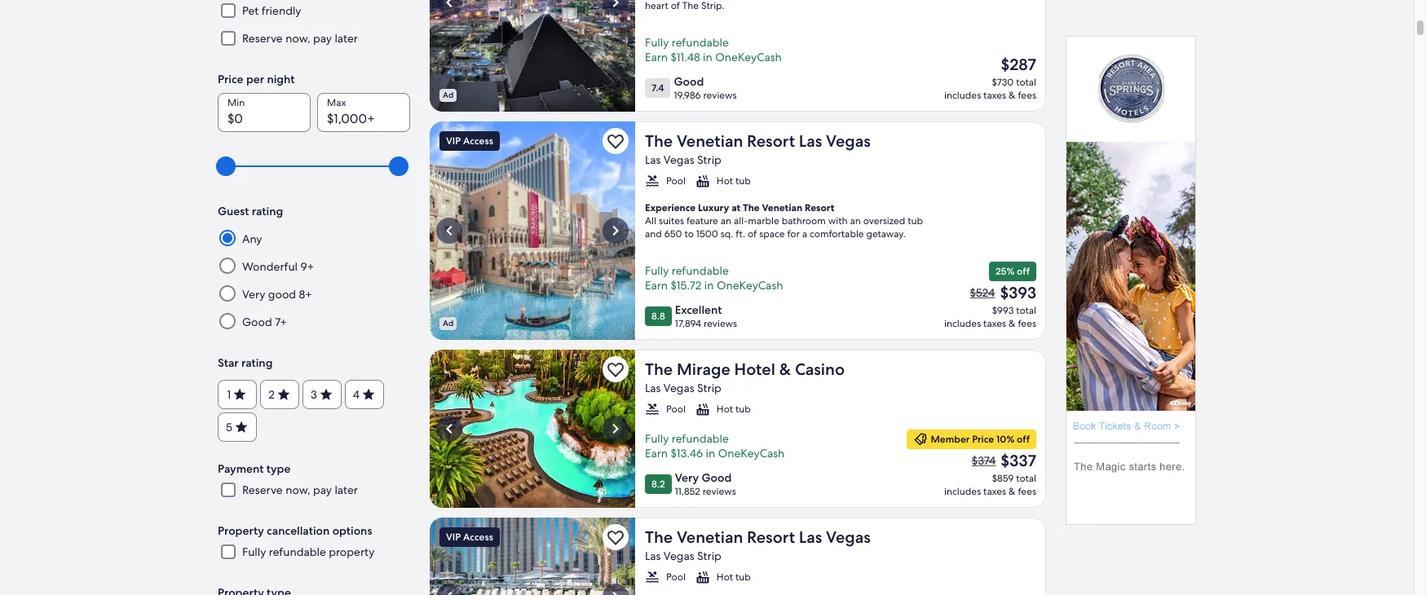 Task type: locate. For each thing, give the bounding box(es) containing it.
strip down mirage
[[698, 381, 722, 396]]

5
[[226, 420, 232, 435]]

refundable up 'good 19,986 reviews'
[[672, 35, 729, 50]]

show previous image for the venetian resort las vegas image for hot tub pool image
[[440, 221, 459, 241]]

vip for third pool image from the top
[[446, 531, 461, 544]]

0 horizontal spatial xsmall image
[[233, 388, 248, 402]]

3 total from the top
[[1017, 472, 1037, 485]]

xsmall image right 4
[[362, 388, 376, 402]]

for
[[788, 228, 800, 241]]

reviews right 11,852
[[703, 485, 737, 498]]

xsmall image right 1
[[233, 388, 248, 402]]

0 vertical spatial now,
[[286, 31, 310, 46]]

0 vertical spatial fees
[[1019, 89, 1037, 102]]

the
[[645, 131, 673, 152], [743, 202, 760, 215], [645, 359, 673, 380], [645, 527, 673, 548]]

1 xsmall image from the left
[[233, 388, 248, 402]]

1 hot tub from the top
[[717, 175, 751, 188]]

1 access from the top
[[463, 135, 493, 148]]

and
[[645, 228, 662, 241]]

fees right $859
[[1019, 485, 1037, 498]]

2 vertical spatial pool
[[667, 571, 686, 584]]

1 vertical spatial good
[[242, 315, 272, 330]]

fully inside fully refundable earn $13.46 in onekeycash
[[645, 432, 669, 446]]

1 vertical spatial resort
[[805, 202, 835, 215]]

2 access from the top
[[463, 531, 493, 544]]

very
[[242, 287, 265, 302], [675, 471, 699, 485]]

2 vertical spatial total
[[1017, 472, 1037, 485]]

2 vertical spatial taxes
[[984, 485, 1007, 498]]

strip inside the mirage hotel & casino las vegas strip
[[698, 381, 722, 396]]

price up $374
[[973, 433, 995, 446]]

reviews
[[704, 89, 737, 102], [704, 317, 738, 330], [703, 485, 737, 498]]

1 vertical spatial onekeycash
[[717, 278, 784, 293]]

3
[[311, 388, 317, 402]]

vip
[[446, 135, 461, 148], [446, 531, 461, 544]]

venetian up space
[[762, 202, 803, 215]]

0 vertical spatial reserve now, pay later
[[242, 31, 358, 46]]

reviews right 19,986
[[704, 89, 737, 102]]

1 off from the top
[[1017, 265, 1030, 278]]

0 vertical spatial reserve
[[242, 31, 283, 46]]

to
[[685, 228, 694, 241]]

show next image for the mirage hotel & casino image
[[606, 419, 626, 439]]

rating
[[252, 204, 283, 219], [241, 356, 273, 370]]

taxes inside $374 $337 $859 total includes taxes & fees
[[984, 485, 1007, 498]]

small image
[[645, 174, 660, 188], [696, 174, 710, 188], [645, 402, 660, 417], [913, 432, 928, 447], [645, 570, 660, 585], [696, 570, 710, 585]]

hot tub for $337
[[717, 403, 751, 416]]

1 vertical spatial show next image for the venetian resort las vegas image
[[606, 587, 626, 596]]

1 vertical spatial pool
[[667, 403, 686, 416]]

1 now, from the top
[[286, 31, 310, 46]]

fully refundable property
[[242, 545, 375, 560]]

1 pool image from the top
[[430, 0, 636, 112]]

wonderful 9+
[[242, 260, 314, 274]]

1 horizontal spatial an
[[850, 215, 861, 228]]

includes down $524
[[945, 317, 982, 330]]

$0, Minimum, Price per night text field
[[218, 93, 311, 132]]

1 vertical spatial very
[[675, 471, 699, 485]]

1 total from the top
[[1017, 76, 1037, 89]]

now, down type
[[286, 483, 310, 498]]

1 vertical spatial vip access
[[446, 531, 493, 544]]

2 total from the top
[[1017, 304, 1037, 317]]

total inside 25% off $524 $393 $993 total includes taxes & fees
[[1017, 304, 1037, 317]]

earn left $13.46
[[645, 446, 668, 461]]

2 vertical spatial pool image
[[430, 518, 636, 596]]

onekeycash
[[716, 50, 782, 64], [717, 278, 784, 293], [718, 446, 785, 461]]

in right $11.48
[[703, 50, 713, 64]]

1
[[227, 388, 231, 402]]

taxes inside $287 $730 total includes taxes & fees
[[984, 89, 1007, 102]]

the right save the mirage hotel & casino to a trip option
[[645, 359, 673, 380]]

1 vertical spatial reserve
[[242, 483, 283, 498]]

strip for $337
[[698, 381, 722, 396]]

pool image
[[430, 0, 636, 112], [430, 122, 636, 340], [430, 518, 636, 596]]

1 vertical spatial save the venetian resort las vegas to a trip checkbox
[[603, 525, 629, 551]]

2 vertical spatial in
[[706, 446, 716, 461]]

total down $337
[[1017, 472, 1037, 485]]

las
[[799, 131, 823, 152], [645, 153, 661, 167], [645, 381, 661, 396], [799, 527, 823, 548], [645, 549, 661, 564]]

1 vertical spatial pay
[[313, 483, 332, 498]]

onekeycash up 'good 19,986 reviews'
[[716, 50, 782, 64]]

all
[[645, 215, 657, 228]]

vip access for hot tub pool image
[[446, 135, 493, 148]]

show next image for luxor hotel and casino image
[[606, 0, 626, 12]]

2 vip access from the top
[[446, 531, 493, 544]]

& inside $287 $730 total includes taxes & fees
[[1009, 89, 1016, 102]]

1 horizontal spatial xsmall image
[[319, 388, 334, 402]]

good left 7+
[[242, 315, 272, 330]]

reserve down payment type
[[242, 483, 283, 498]]

venetian down 11,852
[[677, 527, 743, 548]]

1 vertical spatial later
[[335, 483, 358, 498]]

3 pool image from the top
[[430, 518, 636, 596]]

0 vertical spatial earn
[[645, 50, 668, 64]]

0 vertical spatial rating
[[252, 204, 283, 219]]

2 vip from the top
[[446, 531, 461, 544]]

$993
[[993, 304, 1014, 317]]

marble
[[748, 215, 780, 228]]

now, down the friendly
[[286, 31, 310, 46]]

good for good 19,986 reviews
[[674, 74, 704, 89]]

onekeycash for $287
[[716, 50, 782, 64]]

now,
[[286, 31, 310, 46], [286, 483, 310, 498]]

venetian down 19,986
[[677, 131, 743, 152]]

3 earn from the top
[[645, 446, 668, 461]]

a
[[803, 228, 808, 241]]

the inside the mirage hotel & casino las vegas strip
[[645, 359, 673, 380]]

strip
[[698, 153, 722, 167], [698, 381, 722, 396], [698, 549, 722, 564]]

0 vertical spatial taxes
[[984, 89, 1007, 102]]

2 vertical spatial reviews
[[703, 485, 737, 498]]

fully inside fully refundable earn $15.72 in onekeycash
[[645, 264, 669, 278]]

includes down $374
[[945, 485, 982, 498]]

$337
[[1001, 450, 1037, 472]]

price left per
[[218, 72, 244, 87]]

the venetian resort las vegas las vegas strip up at
[[645, 131, 871, 167]]

an right with
[[850, 215, 861, 228]]

earn left $11.48
[[645, 50, 668, 64]]

onekeycash down of
[[717, 278, 784, 293]]

$11.48
[[671, 50, 701, 64]]

1 vertical spatial price
[[973, 433, 995, 446]]

fees right $993
[[1019, 317, 1037, 330]]

2 save the venetian resort las vegas to a trip checkbox from the top
[[603, 525, 629, 551]]

an
[[721, 215, 732, 228], [850, 215, 861, 228]]

1 vertical spatial reserve now, pay later
[[242, 483, 358, 498]]

1 earn from the top
[[645, 50, 668, 64]]

1 vertical spatial taxes
[[984, 317, 1007, 330]]

&
[[1009, 89, 1016, 102], [1009, 317, 1016, 330], [780, 359, 791, 380], [1009, 485, 1016, 498]]

0 vertical spatial show previous image for the venetian resort las vegas image
[[440, 221, 459, 241]]

rating right star
[[241, 356, 273, 370]]

earn for $287
[[645, 50, 668, 64]]

fees inside $374 $337 $859 total includes taxes & fees
[[1019, 485, 1037, 498]]

fully
[[645, 35, 669, 50], [645, 264, 669, 278], [645, 432, 669, 446], [242, 545, 266, 560]]

$374
[[972, 454, 996, 468]]

Save The Mirage Hotel & Casino to a trip checkbox
[[603, 357, 629, 383]]

oversized
[[864, 215, 906, 228]]

1 vertical spatial venetian
[[762, 202, 803, 215]]

reserve
[[242, 31, 283, 46], [242, 483, 283, 498]]

1 vertical spatial show previous image for the venetian resort las vegas image
[[440, 587, 459, 596]]

1 vertical spatial reviews
[[704, 317, 738, 330]]

includes inside 25% off $524 $393 $993 total includes taxes & fees
[[945, 317, 982, 330]]

2 vertical spatial earn
[[645, 446, 668, 461]]

taxes
[[984, 89, 1007, 102], [984, 317, 1007, 330], [984, 485, 1007, 498]]

taxes down "$524" button
[[984, 317, 1007, 330]]

fully left $13.46
[[645, 432, 669, 446]]

fully inside the fully refundable earn $11.48 in onekeycash
[[645, 35, 669, 50]]

3 includes from the top
[[945, 485, 982, 498]]

xsmall image right 2
[[276, 388, 291, 402]]

pool for $393
[[667, 175, 686, 188]]

1 hot from the top
[[717, 175, 733, 188]]

show previous image for the venetian resort las vegas image for third pool image from the top
[[440, 587, 459, 596]]

refundable inside fully refundable earn $13.46 in onekeycash
[[672, 432, 729, 446]]

0 vertical spatial includes
[[945, 89, 982, 102]]

1 vertical spatial fees
[[1019, 317, 1037, 330]]

an left all-
[[721, 215, 732, 228]]

off inside 25% off $524 $393 $993 total includes taxes & fees
[[1017, 265, 1030, 278]]

0 horizontal spatial an
[[721, 215, 732, 228]]

1 vertical spatial total
[[1017, 304, 1037, 317]]

2 hot tub from the top
[[717, 403, 751, 416]]

strip for $393
[[698, 153, 722, 167]]

mirage
[[677, 359, 731, 380]]

property
[[218, 524, 264, 539]]

reviews right 17,894
[[704, 317, 738, 330]]

show next image for the venetian resort las vegas image
[[606, 221, 626, 241], [606, 587, 626, 596]]

strip up luxury
[[698, 153, 722, 167]]

fully left $11.48
[[645, 35, 669, 50]]

vegas inside the mirage hotel & casino las vegas strip
[[664, 381, 695, 396]]

refundable down cancellation
[[269, 545, 326, 560]]

the right at
[[743, 202, 760, 215]]

reserve now, pay later down type
[[242, 483, 358, 498]]

10%
[[997, 433, 1015, 446]]

xsmall image
[[319, 388, 334, 402], [234, 420, 249, 435]]

2 pool from the top
[[667, 403, 686, 416]]

off right the 25%
[[1017, 265, 1030, 278]]

excellent 17,894 reviews
[[675, 303, 738, 330]]

1 horizontal spatial price
[[973, 433, 995, 446]]

1 includes from the top
[[945, 89, 982, 102]]

show previous image for the venetian resort las vegas image
[[440, 221, 459, 241], [440, 587, 459, 596]]

taxes down $287
[[984, 89, 1007, 102]]

0 vertical spatial hot
[[717, 175, 733, 188]]

good
[[674, 74, 704, 89], [242, 315, 272, 330], [702, 471, 732, 485]]

pool
[[667, 175, 686, 188], [667, 403, 686, 416], [667, 571, 686, 584]]

0 vertical spatial the venetian resort las vegas las vegas strip
[[645, 131, 871, 167]]

1 vertical spatial hot
[[717, 403, 733, 416]]

1 show previous image for the venetian resort las vegas image from the top
[[440, 221, 459, 241]]

very inside 'very good 11,852 reviews'
[[675, 471, 699, 485]]

taxes inside 25% off $524 $393 $993 total includes taxes & fees
[[984, 317, 1007, 330]]

1 vip from the top
[[446, 135, 461, 148]]

in right $13.46
[[706, 446, 716, 461]]

0 vertical spatial pool image
[[430, 0, 636, 112]]

reserve now, pay later
[[242, 31, 358, 46], [242, 483, 358, 498]]

xsmall image
[[233, 388, 248, 402], [276, 388, 291, 402], [362, 388, 376, 402]]

2 includes from the top
[[945, 317, 982, 330]]

refundable inside fully refundable earn $15.72 in onekeycash
[[672, 264, 729, 278]]

2 hot from the top
[[717, 403, 733, 416]]

later
[[335, 31, 358, 46], [335, 483, 358, 498]]

onekeycash up 'very good 11,852 reviews'
[[718, 446, 785, 461]]

excellent
[[675, 303, 722, 317]]

refundable
[[672, 35, 729, 50], [672, 264, 729, 278], [672, 432, 729, 446], [269, 545, 326, 560]]

& down $393
[[1009, 317, 1016, 330]]

$13.46
[[671, 446, 703, 461]]

1 pay from the top
[[313, 31, 332, 46]]

0 horizontal spatial very
[[242, 287, 265, 302]]

fully refundable earn $11.48 in onekeycash
[[645, 35, 782, 64]]

0 vertical spatial xsmall image
[[319, 388, 334, 402]]

0 vertical spatial reviews
[[704, 89, 737, 102]]

7.4
[[652, 82, 664, 95]]

0 vertical spatial total
[[1017, 76, 1037, 89]]

rating up the any
[[252, 204, 283, 219]]

later up '$1,000 and above, maximum, price per night' 'text field'
[[335, 31, 358, 46]]

refundable inside the fully refundable earn $11.48 in onekeycash
[[672, 35, 729, 50]]

2 pool image from the top
[[430, 122, 636, 340]]

1 vertical spatial vip
[[446, 531, 461, 544]]

very good 8+
[[242, 287, 312, 302]]

refundable down small image
[[672, 432, 729, 446]]

in
[[703, 50, 713, 64], [705, 278, 714, 293], [706, 446, 716, 461]]

0 vertical spatial access
[[463, 135, 493, 148]]

3 fees from the top
[[1019, 485, 1037, 498]]

$730
[[993, 76, 1014, 89]]

2 vertical spatial hot tub
[[717, 571, 751, 584]]

ad
[[443, 90, 454, 100], [443, 318, 454, 329]]

2 strip from the top
[[698, 381, 722, 396]]

0 vertical spatial save the venetian resort las vegas to a trip checkbox
[[603, 128, 629, 154]]

1 ad from the top
[[443, 90, 454, 100]]

refundable for $11.48
[[672, 35, 729, 50]]

feature
[[687, 215, 719, 228]]

strip down 11,852
[[698, 549, 722, 564]]

very left the good
[[242, 287, 265, 302]]

2 horizontal spatial xsmall image
[[362, 388, 376, 402]]

2 the venetian resort las vegas las vegas strip from the top
[[645, 527, 871, 564]]

2 fees from the top
[[1019, 317, 1037, 330]]

0 vertical spatial strip
[[698, 153, 722, 167]]

2 show previous image for the venetian resort las vegas image from the top
[[440, 587, 459, 596]]

good inside 'very good 11,852 reviews'
[[702, 471, 732, 485]]

3 taxes from the top
[[984, 485, 1007, 498]]

tub inside experience luxury at the venetian resort all suites feature an all-marble bathroom with an oversized tub and 650 to 1500 sq. ft. of space for a comfortable getaway.
[[908, 215, 924, 228]]

property
[[329, 545, 375, 560]]

casino
[[795, 359, 845, 380]]

1 later from the top
[[335, 31, 358, 46]]

refundable for $13.46
[[672, 432, 729, 446]]

1 vertical spatial earn
[[645, 278, 668, 293]]

1 taxes from the top
[[984, 89, 1007, 102]]

vip for hot tub pool image
[[446, 135, 461, 148]]

total down $393
[[1017, 304, 1037, 317]]

2 xsmall image from the left
[[276, 388, 291, 402]]

resort inside experience luxury at the venetian resort all suites feature an all-marble bathroom with an oversized tub and 650 to 1500 sq. ft. of space for a comfortable getaway.
[[805, 202, 835, 215]]

venetian
[[677, 131, 743, 152], [762, 202, 803, 215], [677, 527, 743, 548]]

1 horizontal spatial xsmall image
[[276, 388, 291, 402]]

0 vertical spatial show next image for the venetian resort las vegas image
[[606, 221, 626, 241]]

xsmall image right 5
[[234, 420, 249, 435]]

0 horizontal spatial xsmall image
[[234, 420, 249, 435]]

in for $287
[[703, 50, 713, 64]]

the venetian resort las vegas las vegas strip
[[645, 131, 871, 167], [645, 527, 871, 564]]

las inside the mirage hotel & casino las vegas strip
[[645, 381, 661, 396]]

refundable down 1500
[[672, 264, 729, 278]]

1 vertical spatial ad
[[443, 318, 454, 329]]

& right hotel
[[780, 359, 791, 380]]

fees right $730
[[1019, 89, 1037, 102]]

2 earn from the top
[[645, 278, 668, 293]]

1 vertical spatial off
[[1017, 433, 1030, 446]]

0 vertical spatial vip
[[446, 135, 461, 148]]

good 7+
[[242, 315, 287, 330]]

the venetian resort las vegas las vegas strip down 'very good 11,852 reviews'
[[645, 527, 871, 564]]

1 strip from the top
[[698, 153, 722, 167]]

guest
[[218, 204, 249, 219]]

$524 button
[[969, 286, 997, 300]]

2 off from the top
[[1017, 433, 1030, 446]]

earn inside fully refundable earn $15.72 in onekeycash
[[645, 278, 668, 293]]

0 vertical spatial onekeycash
[[716, 50, 782, 64]]

xsmall image for 3
[[319, 388, 334, 402]]

later up options
[[335, 483, 358, 498]]

reserve down pet friendly
[[242, 31, 283, 46]]

off right 10%
[[1017, 433, 1030, 446]]

good inside 'good 19,986 reviews'
[[674, 74, 704, 89]]

1 show next image for the venetian resort las vegas image from the top
[[606, 221, 626, 241]]

0 vertical spatial pay
[[313, 31, 332, 46]]

0 vertical spatial very
[[242, 287, 265, 302]]

xsmall image right 3
[[319, 388, 334, 402]]

earn left $15.72
[[645, 278, 668, 293]]

2 reserve now, pay later from the top
[[242, 483, 358, 498]]

2 vertical spatial onekeycash
[[718, 446, 785, 461]]

fees inside $287 $730 total includes taxes & fees
[[1019, 89, 1037, 102]]

includes
[[945, 89, 982, 102], [945, 317, 982, 330], [945, 485, 982, 498]]

fully down the property
[[242, 545, 266, 560]]

1 vertical spatial pool image
[[430, 122, 636, 340]]

& down $287
[[1009, 89, 1016, 102]]

0 vertical spatial resort
[[747, 131, 795, 152]]

at
[[732, 202, 741, 215]]

onekeycash inside the fully refundable earn $11.48 in onekeycash
[[716, 50, 782, 64]]

Save The Venetian Resort Las Vegas to a trip checkbox
[[603, 128, 629, 154], [603, 525, 629, 551]]

xsmall image for 2
[[276, 388, 291, 402]]

venetian inside experience luxury at the venetian resort all suites feature an all-marble bathroom with an oversized tub and 650 to 1500 sq. ft. of space for a comfortable getaway.
[[762, 202, 803, 215]]

2 vertical spatial strip
[[698, 549, 722, 564]]

2 ad from the top
[[443, 318, 454, 329]]

1 vertical spatial now,
[[286, 483, 310, 498]]

with
[[829, 215, 848, 228]]

0 vertical spatial vip access
[[446, 135, 493, 148]]

2 vertical spatial good
[[702, 471, 732, 485]]

very down $13.46
[[675, 471, 699, 485]]

2 vertical spatial hot
[[717, 571, 733, 584]]

good down fully refundable earn $13.46 in onekeycash
[[702, 471, 732, 485]]

member price 10% off
[[931, 433, 1030, 446]]

total down $287
[[1017, 76, 1037, 89]]

1 vertical spatial xsmall image
[[234, 420, 249, 435]]

0 vertical spatial pool
[[667, 175, 686, 188]]

0 vertical spatial price
[[218, 72, 244, 87]]

1 pool from the top
[[667, 175, 686, 188]]

reviews inside 'good 19,986 reviews'
[[704, 89, 737, 102]]

in inside fully refundable earn $15.72 in onekeycash
[[705, 278, 714, 293]]

in right $15.72
[[705, 278, 714, 293]]

1 horizontal spatial very
[[675, 471, 699, 485]]

1 vertical spatial access
[[463, 531, 493, 544]]

1 vertical spatial rating
[[241, 356, 273, 370]]

1 vertical spatial hot tub
[[717, 403, 751, 416]]

0 vertical spatial hot tub
[[717, 175, 751, 188]]

0 vertical spatial good
[[674, 74, 704, 89]]

& down $337
[[1009, 485, 1016, 498]]

reviews inside excellent 17,894 reviews
[[704, 317, 738, 330]]

2 show next image for the venetian resort las vegas image from the top
[[606, 587, 626, 596]]

good for good 7+
[[242, 315, 272, 330]]

reserve now, pay later down the friendly
[[242, 31, 358, 46]]

0 vertical spatial in
[[703, 50, 713, 64]]

2 vertical spatial fees
[[1019, 485, 1037, 498]]

3 hot from the top
[[717, 571, 733, 584]]

tub
[[736, 175, 751, 188], [908, 215, 924, 228], [736, 403, 751, 416], [736, 571, 751, 584]]

taxes down $374
[[984, 485, 1007, 498]]

good down $11.48
[[674, 74, 704, 89]]

includes left $730
[[945, 89, 982, 102]]

0 vertical spatial off
[[1017, 265, 1030, 278]]

2 vertical spatial includes
[[945, 485, 982, 498]]

fees
[[1019, 89, 1037, 102], [1019, 317, 1037, 330], [1019, 485, 1037, 498]]

1 vertical spatial includes
[[945, 317, 982, 330]]

pay
[[313, 31, 332, 46], [313, 483, 332, 498]]

fully left $15.72
[[645, 264, 669, 278]]

1 vertical spatial in
[[705, 278, 714, 293]]

price
[[218, 72, 244, 87], [973, 433, 995, 446]]

0 vertical spatial later
[[335, 31, 358, 46]]

onekeycash inside fully refundable earn $15.72 in onekeycash
[[717, 278, 784, 293]]

1 vertical spatial the venetian resort las vegas las vegas strip
[[645, 527, 871, 564]]

in inside the fully refundable earn $11.48 in onekeycash
[[703, 50, 713, 64]]

$374 button
[[971, 454, 998, 468]]

star rating
[[218, 356, 273, 370]]

1 vertical spatial strip
[[698, 381, 722, 396]]

pet
[[242, 3, 259, 18]]

1 fees from the top
[[1019, 89, 1037, 102]]

3 xsmall image from the left
[[362, 388, 376, 402]]

1 vip access from the top
[[446, 135, 493, 148]]

2 taxes from the top
[[984, 317, 1007, 330]]

earn inside the fully refundable earn $11.48 in onekeycash
[[645, 50, 668, 64]]

0 vertical spatial ad
[[443, 90, 454, 100]]



Task type: vqa. For each thing, say whether or not it's contained in the screenshot.
Nov 29 - Nov 30 Button
no



Task type: describe. For each thing, give the bounding box(es) containing it.
show previous image for luxor hotel and casino image
[[440, 0, 459, 12]]

price per night
[[218, 72, 295, 87]]

650
[[665, 228, 683, 241]]

the down 8.2
[[645, 527, 673, 548]]

rating for guest rating
[[252, 204, 283, 219]]

1 the venetian resort las vegas las vegas strip from the top
[[645, 131, 871, 167]]

total inside $287 $730 total includes taxes & fees
[[1017, 76, 1037, 89]]

ft.
[[736, 228, 746, 241]]

19,986
[[674, 89, 701, 102]]

11,852
[[675, 485, 701, 498]]

total inside $374 $337 $859 total includes taxes & fees
[[1017, 472, 1037, 485]]

25%
[[996, 265, 1015, 278]]

member
[[931, 433, 970, 446]]

8+
[[299, 287, 312, 302]]

fully refundable earn $15.72 in onekeycash
[[645, 264, 784, 293]]

0 horizontal spatial price
[[218, 72, 244, 87]]

star
[[218, 356, 239, 370]]

4
[[353, 388, 360, 402]]

2 later from the top
[[335, 483, 358, 498]]

earn inside fully refundable earn $13.46 in onekeycash
[[645, 446, 668, 461]]

hot tub for $393
[[717, 175, 751, 188]]

1 an from the left
[[721, 215, 732, 228]]

fully for earn $11.48 in onekeycash
[[645, 35, 669, 50]]

guest rating
[[218, 204, 283, 219]]

$393
[[1001, 282, 1037, 303]]

bathroom
[[782, 215, 826, 228]]

cancellation
[[267, 524, 330, 539]]

all-
[[734, 215, 748, 228]]

25% off $524 $393 $993 total includes taxes & fees
[[945, 265, 1037, 330]]

$287
[[1001, 54, 1037, 75]]

7+
[[275, 315, 287, 330]]

earn for 25% off
[[645, 278, 668, 293]]

xsmall image for 1
[[233, 388, 248, 402]]

2 vertical spatial resort
[[747, 527, 795, 548]]

options
[[333, 524, 372, 539]]

& inside 25% off $524 $393 $993 total includes taxes & fees
[[1009, 317, 1016, 330]]

small image
[[696, 402, 710, 417]]

2 vertical spatial venetian
[[677, 527, 743, 548]]

suites
[[659, 215, 684, 228]]

pool image for hot tub
[[430, 122, 636, 340]]

2 now, from the top
[[286, 483, 310, 498]]

hotel
[[735, 359, 776, 380]]

the mirage hotel & casino las vegas strip
[[645, 359, 845, 396]]

getaway.
[[867, 228, 906, 241]]

show next image for the venetian resort las vegas image for second save the venetian resort las vegas to a trip checkbox from the bottom of the page
[[606, 221, 626, 241]]

2 an from the left
[[850, 215, 861, 228]]

experience
[[645, 202, 696, 215]]

reviews inside 'very good 11,852 reviews'
[[703, 485, 737, 498]]

2 pay from the top
[[313, 483, 332, 498]]

reviews for $287
[[704, 89, 737, 102]]

the inside experience luxury at the venetian resort all suites feature an all-marble bathroom with an oversized tub and 650 to 1500 sq. ft. of space for a comfortable getaway.
[[743, 202, 760, 215]]

fees inside 25% off $524 $393 $993 total includes taxes & fees
[[1019, 317, 1037, 330]]

pool image for 19,986 reviews
[[430, 0, 636, 112]]

comfortable
[[810, 228, 864, 241]]

outdoor pool image
[[430, 350, 636, 508]]

refundable for $15.72
[[672, 264, 729, 278]]

any
[[242, 232, 262, 246]]

rating for star rating
[[241, 356, 273, 370]]

sq.
[[721, 228, 734, 241]]

fully for earn $13.46 in onekeycash
[[645, 432, 669, 446]]

$1,000 and above, Maximum, Price per night range field
[[228, 149, 401, 184]]

xsmall image for 5
[[234, 420, 249, 435]]

3 strip from the top
[[698, 549, 722, 564]]

access for third pool image from the top
[[463, 531, 493, 544]]

access for hot tub pool image
[[463, 135, 493, 148]]

1500
[[697, 228, 718, 241]]

show next image for the venetian resort las vegas image for first save the venetian resort las vegas to a trip checkbox from the bottom
[[606, 587, 626, 596]]

hot for $337
[[717, 403, 733, 416]]

friendly
[[262, 3, 301, 18]]

1 save the venetian resort las vegas to a trip checkbox from the top
[[603, 128, 629, 154]]

experience luxury at the venetian resort all suites feature an all-marble bathroom with an oversized tub and 650 to 1500 sq. ft. of space for a comfortable getaway.
[[645, 202, 924, 241]]

8.2
[[652, 478, 665, 491]]

pool for $337
[[667, 403, 686, 416]]

night
[[267, 72, 295, 87]]

reviews for 25% off
[[704, 317, 738, 330]]

& inside $374 $337 $859 total includes taxes & fees
[[1009, 485, 1016, 498]]

9+
[[301, 260, 314, 274]]

very for very good 8+
[[242, 287, 265, 302]]

space
[[760, 228, 785, 241]]

in inside fully refundable earn $13.46 in onekeycash
[[706, 446, 716, 461]]

luxury
[[698, 202, 730, 215]]

good 19,986 reviews
[[674, 74, 737, 102]]

payment
[[218, 462, 264, 477]]

xsmall image for 4
[[362, 388, 376, 402]]

1 reserve now, pay later from the top
[[242, 31, 358, 46]]

pet friendly
[[242, 3, 301, 18]]

of
[[748, 228, 757, 241]]

payment type
[[218, 462, 291, 477]]

very for very good 11,852 reviews
[[675, 471, 699, 485]]

$287 $730 total includes taxes & fees
[[945, 54, 1037, 102]]

good
[[268, 287, 296, 302]]

wonderful
[[242, 260, 298, 274]]

$0, Minimum, Price per night range field
[[228, 149, 401, 184]]

the down 7.4 at left top
[[645, 131, 673, 152]]

0 vertical spatial venetian
[[677, 131, 743, 152]]

$15.72
[[671, 278, 702, 293]]

2 reserve from the top
[[242, 483, 283, 498]]

onekeycash inside fully refundable earn $13.46 in onekeycash
[[718, 446, 785, 461]]

$524
[[970, 286, 996, 300]]

includes inside $287 $730 total includes taxes & fees
[[945, 89, 982, 102]]

fully for earn $15.72 in onekeycash
[[645, 264, 669, 278]]

17,894
[[675, 317, 702, 330]]

1 reserve from the top
[[242, 31, 283, 46]]

8.8
[[652, 310, 666, 323]]

vip access for third pool image from the top
[[446, 531, 493, 544]]

hot for $393
[[717, 175, 733, 188]]

type
[[267, 462, 291, 477]]

2
[[269, 388, 275, 402]]

3 hot tub from the top
[[717, 571, 751, 584]]

per
[[246, 72, 264, 87]]

$1,000 and above, Maximum, Price per night text field
[[317, 93, 410, 132]]

$859
[[993, 472, 1014, 485]]

very good 11,852 reviews
[[675, 471, 737, 498]]

$374 $337 $859 total includes taxes & fees
[[945, 450, 1037, 498]]

show previous image for the mirage hotel & casino image
[[440, 419, 459, 439]]

& inside the mirage hotel & casino las vegas strip
[[780, 359, 791, 380]]

onekeycash for 25% off
[[717, 278, 784, 293]]

in for 25% off
[[705, 278, 714, 293]]

property cancellation options
[[218, 524, 372, 539]]

fully refundable earn $13.46 in onekeycash
[[645, 432, 785, 461]]

includes inside $374 $337 $859 total includes taxes & fees
[[945, 485, 982, 498]]

3 pool from the top
[[667, 571, 686, 584]]



